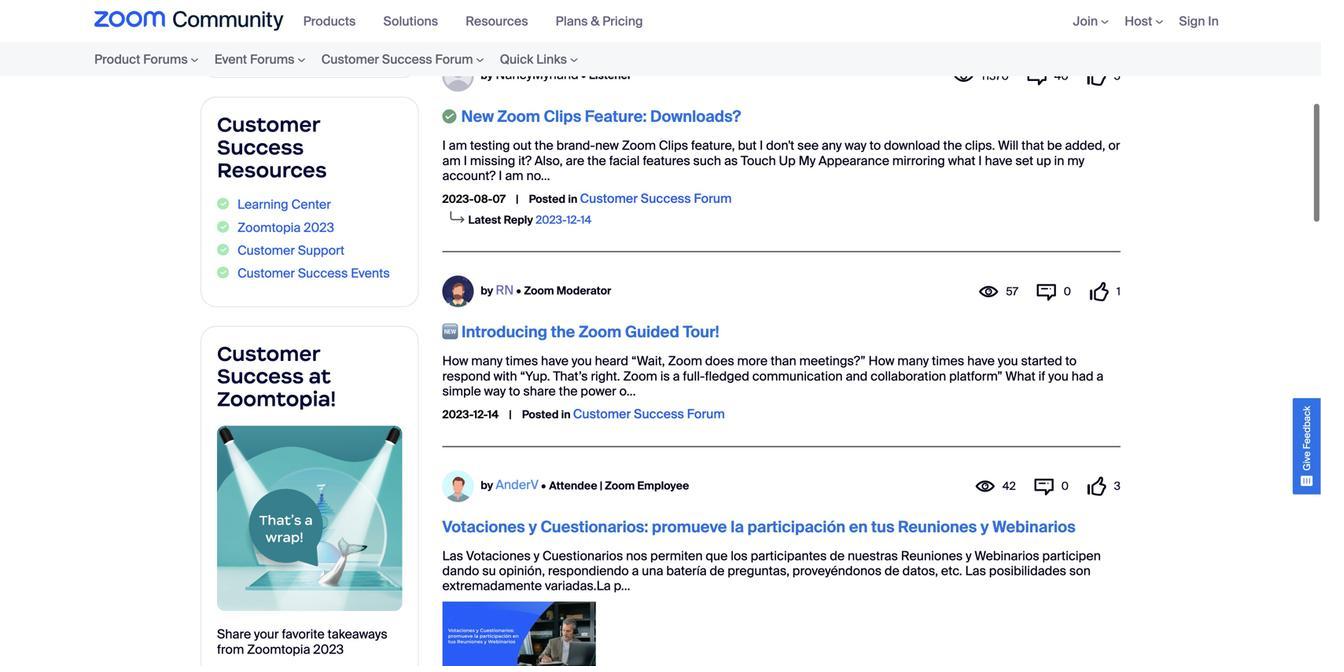 Task type: locate. For each thing, give the bounding box(es) containing it.
community.title image
[[94, 11, 284, 31]]

times left the what
[[932, 353, 964, 369]]

forum down solutions link
[[435, 51, 473, 68]]

2 vertical spatial by
[[481, 478, 493, 493]]

zoom left employee at the bottom of page
[[605, 478, 635, 493]]

2023 right your
[[313, 641, 344, 658]]

customer inside "link"
[[321, 51, 379, 68]]

2023- down account?
[[442, 192, 474, 207]]

votaciones up extremadamente
[[466, 548, 531, 564]]

2023- down simple
[[442, 407, 473, 422]]

1 by from the top
[[481, 68, 493, 82]]

• inside by anderv • attendee | zoom employee
[[541, 478, 546, 493]]

2023 up support
[[304, 219, 334, 236]]

forum
[[435, 51, 473, 68], [694, 190, 732, 207], [687, 406, 725, 422]]

participantes
[[751, 548, 827, 564]]

am left the no...
[[505, 167, 524, 184]]

customer success forum link down "features"
[[580, 190, 732, 207]]

platform"
[[949, 368, 1003, 384]]

1 forums from the left
[[143, 51, 188, 68]]

and right terms
[[346, 21, 368, 38]]

zoom inside i am testing out the brand-new zoom clips feature, but i don't see any way to download the clips. will that be added, or am i missing it? also, are the facial features such as touch up my appearance mirroring what i have set up in my account? i am no...
[[622, 137, 656, 154]]

menu bar containing join
[[1049, 0, 1227, 42]]

los
[[731, 548, 748, 564]]

times down introducing
[[506, 353, 538, 369]]

0 horizontal spatial •
[[516, 283, 521, 298]]

menu bar for community terms and guidelines
[[63, 42, 617, 76]]

1 vertical spatial clips
[[659, 137, 688, 154]]

2 by from the top
[[481, 283, 493, 298]]

1 horizontal spatial resources
[[466, 13, 528, 29]]

1 vertical spatial and
[[846, 368, 868, 384]]

zoom inside by anderv • attendee | zoom employee
[[605, 478, 635, 493]]

| right 07
[[516, 192, 519, 207]]

| down with
[[509, 407, 512, 422]]

12- right the reply
[[566, 213, 581, 227]]

forums down community
[[250, 51, 295, 68]]

have left set at the top right of the page
[[985, 152, 1013, 169]]

am left testing
[[449, 137, 467, 154]]

webinarios up 'posibilidades'
[[993, 517, 1076, 537]]

2 vertical spatial forum
[[687, 406, 725, 422]]

customer success at zoomtopia!
[[217, 341, 336, 412]]

products
[[303, 13, 356, 29]]

2 how from the left
[[869, 353, 895, 369]]

by
[[481, 68, 493, 82], [481, 283, 493, 298], [481, 478, 493, 493]]

by inside by rn • zoom moderator
[[481, 283, 493, 298]]

you right if
[[1048, 368, 1069, 384]]

0 vertical spatial resources
[[466, 13, 528, 29]]

zoomtopia right "from"
[[247, 641, 310, 658]]

14
[[581, 213, 592, 227], [488, 407, 499, 422]]

join link
[[1073, 13, 1109, 29]]

customer success forum link down o...
[[573, 406, 725, 422]]

or
[[1108, 137, 1120, 154]]

1 vertical spatial 14
[[488, 407, 499, 422]]

2023- right the reply
[[536, 213, 566, 227]]

"wait,
[[631, 353, 665, 369]]

2023
[[304, 219, 334, 236], [313, 641, 344, 658]]

resources up the learning
[[217, 157, 327, 183]]

0 vertical spatial reuniones
[[898, 517, 977, 537]]

0 horizontal spatial |
[[509, 407, 512, 422]]

zoomtopia 2023 link
[[237, 219, 334, 236]]

in for 2023-12-14 | posted in customer success forum
[[561, 407, 571, 422]]

community
[[237, 21, 304, 38]]

0 vertical spatial •
[[581, 68, 586, 82]]

de
[[830, 548, 845, 564], [710, 563, 725, 579], [885, 563, 900, 579]]

customer down event forums link
[[217, 112, 320, 137]]

anderv_0 1702570236364.png image
[[442, 602, 596, 666]]

webinarios inside las votaciones y cuestionarios nos permiten que los participantes de nuestras reuniones y webinarios participen dando su opinión, respondiendo a una batería de preguntas, proveyéndonos de datos, etc. las posibilidades son extremadamente variadas.la p...
[[975, 548, 1039, 564]]

customer up zoomtopia!
[[217, 341, 320, 366]]

forum inside "link"
[[435, 51, 473, 68]]

it?
[[518, 152, 532, 169]]

0 vertical spatial zoomtopia
[[237, 219, 301, 236]]

rn link
[[496, 282, 514, 298]]

2 vertical spatial customer success forum link
[[573, 406, 725, 422]]

2 horizontal spatial •
[[581, 68, 586, 82]]

clips
[[544, 107, 581, 127], [659, 137, 688, 154]]

customer inside customer success at zoomtopia!
[[217, 341, 320, 366]]

0 for anderv
[[1061, 479, 1069, 494]]

how many times have you heard "wait, zoom does more than meetings?" how many times have you started to respond with "yup. that's right. zoom is a full-fledged communication and collaboration platform" what if you had a simple way to share the power o...
[[442, 353, 1104, 399]]

a inside las votaciones y cuestionarios nos permiten que los participantes de nuestras reuniones y webinarios participen dando su opinión, respondiendo a una batería de preguntas, proveyéndonos de datos, etc. las posibilidades son extremadamente variadas.la p...
[[632, 563, 639, 579]]

customer success forum link
[[313, 42, 492, 76], [580, 190, 732, 207], [573, 406, 725, 422]]

touch
[[741, 152, 776, 169]]

learning
[[237, 196, 288, 213]]

de left nuestras on the right bottom
[[830, 548, 845, 564]]

0 vertical spatial in
[[1054, 152, 1064, 169]]

the up 2023-12-14 | posted in customer success forum
[[559, 383, 578, 399]]

2023-12-14 link
[[536, 213, 592, 227]]

y
[[529, 517, 537, 537], [981, 517, 989, 537], [534, 548, 540, 564], [966, 548, 972, 564]]

0 horizontal spatial many
[[471, 353, 503, 369]]

| inside by anderv • attendee | zoom employee
[[600, 478, 603, 493]]

0 horizontal spatial forums
[[143, 51, 188, 68]]

success down the solutions on the top left
[[382, 51, 432, 68]]

downloads?
[[650, 107, 741, 127]]

1 horizontal spatial many
[[898, 353, 929, 369]]

0 horizontal spatial way
[[484, 383, 506, 399]]

how right "meetings?""
[[869, 353, 895, 369]]

1 horizontal spatial •
[[541, 478, 546, 493]]

in
[[1208, 13, 1219, 29]]

clips up brand-
[[544, 107, 581, 127]]

1 horizontal spatial 12-
[[566, 213, 581, 227]]

• left listener
[[581, 68, 586, 82]]

way right any
[[845, 137, 867, 154]]

14 down with
[[488, 407, 499, 422]]

success inside "link"
[[382, 51, 432, 68]]

0 vertical spatial |
[[516, 192, 519, 207]]

fledged
[[705, 368, 749, 384]]

zoom right rn
[[524, 283, 554, 298]]

0 vertical spatial 2023-
[[442, 192, 474, 207]]

customer down terms
[[321, 51, 379, 68]]

terms
[[307, 21, 343, 38]]

1 vertical spatial customer success forum link
[[580, 190, 732, 207]]

menu bar for event forums
[[295, 0, 663, 42]]

the up that's
[[551, 322, 575, 342]]

• right rn
[[516, 283, 521, 298]]

0 left 1
[[1064, 284, 1071, 299]]

votaciones y cuestionarios: promueve la participación en tus reuniones y webinarios link
[[442, 517, 1076, 537]]

solutions link
[[383, 13, 450, 29]]

2 vertical spatial in
[[561, 407, 571, 422]]

out
[[513, 137, 532, 154]]

moderator
[[557, 283, 611, 298]]

0 vertical spatial and
[[346, 21, 368, 38]]

have left the what
[[967, 353, 995, 369]]

customer success resources heading
[[217, 112, 402, 183]]

forum for 2023-08-07 | posted in customer success forum latest reply 2023-12-14
[[694, 190, 732, 207]]

1 horizontal spatial you
[[998, 353, 1018, 369]]

menu bar containing products
[[295, 0, 663, 42]]

1 vertical spatial reuniones
[[901, 548, 963, 564]]

posted inside 2023-12-14 | posted in customer success forum
[[522, 407, 559, 422]]

1 times from the left
[[506, 353, 538, 369]]

variadas.la
[[545, 578, 611, 594]]

zoomtopia down the learning
[[237, 219, 301, 236]]

reuniones up etc.
[[898, 517, 977, 537]]

in inside 2023-12-14 | posted in customer success forum
[[561, 407, 571, 422]]

2 horizontal spatial de
[[885, 563, 900, 579]]

clips inside i am testing out the brand-new zoom clips feature, but i don't see any way to download the clips. will that be added, or am i missing it? also, are the facial features such as touch up my appearance mirroring what i have set up in my account? i am no...
[[659, 137, 688, 154]]

success down "features"
[[641, 190, 691, 207]]

votaciones
[[442, 517, 525, 537], [466, 548, 531, 564]]

2023- for 2023-12-14 | posted in customer success forum
[[442, 407, 473, 422]]

success down support
[[298, 265, 348, 282]]

0 vertical spatial to
[[870, 137, 881, 154]]

2023-08-07 | posted in customer success forum latest reply 2023-12-14
[[442, 190, 732, 227]]

download
[[884, 137, 940, 154]]

| inside 2023-08-07 | posted in customer success forum latest reply 2023-12-14
[[516, 192, 519, 207]]

1 vertical spatial zoomtopia
[[247, 641, 310, 658]]

0 horizontal spatial you
[[572, 353, 592, 369]]

14 inside 2023-08-07 | posted in customer success forum latest reply 2023-12-14
[[581, 213, 592, 227]]

0 horizontal spatial 14
[[488, 407, 499, 422]]

listener
[[589, 68, 632, 82]]

in inside 2023-08-07 | posted in customer success forum latest reply 2023-12-14
[[568, 192, 578, 207]]

by inside by anderv • attendee | zoom employee
[[481, 478, 493, 493]]

12- inside 2023-08-07 | posted in customer success forum latest reply 2023-12-14
[[566, 213, 581, 227]]

1 horizontal spatial how
[[869, 353, 895, 369]]

forum for 2023-12-14 | posted in customer success forum
[[687, 406, 725, 422]]

0 vertical spatial posted
[[529, 192, 566, 207]]

1 horizontal spatial forums
[[250, 51, 295, 68]]

zoomtopia inside share your favorite takeaways from zoomtopia 2023
[[247, 641, 310, 658]]

🆕 introducing the zoom guided tour!
[[442, 322, 719, 342]]

las left su
[[442, 548, 463, 564]]

las
[[442, 548, 463, 564], [965, 563, 986, 579]]

posted
[[529, 192, 566, 207], [522, 407, 559, 422]]

support
[[298, 242, 344, 259]]

how down 🆕 at the left
[[442, 353, 468, 369]]

1 horizontal spatial |
[[516, 192, 519, 207]]

2 vertical spatial 2023-
[[442, 407, 473, 422]]

share
[[523, 383, 556, 399]]

1 many from the left
[[471, 353, 503, 369]]

a left una
[[632, 563, 639, 579]]

success up the learning
[[217, 134, 304, 160]]

learning center link
[[237, 196, 331, 213]]

to
[[870, 137, 881, 154], [1065, 353, 1077, 369], [509, 383, 520, 399]]

with
[[494, 368, 517, 384]]

zoomtopia!
[[217, 386, 336, 412]]

forums
[[143, 51, 188, 68], [250, 51, 295, 68]]

| right attendee
[[600, 478, 603, 493]]

posted down the no...
[[529, 192, 566, 207]]

0 horizontal spatial and
[[346, 21, 368, 38]]

zoom right new
[[622, 137, 656, 154]]

1 horizontal spatial a
[[673, 368, 680, 384]]

0 vertical spatial 0
[[1064, 284, 1071, 299]]

1 vertical spatial 12-
[[473, 407, 488, 422]]

links
[[536, 51, 567, 68]]

event
[[214, 51, 247, 68]]

a right is
[[673, 368, 680, 384]]

0 horizontal spatial a
[[632, 563, 639, 579]]

• inside by nancymyrland • listener
[[581, 68, 586, 82]]

customer success events link
[[237, 265, 390, 282]]

reply
[[504, 213, 533, 227]]

customer success forum link down the solutions on the top left
[[313, 42, 492, 76]]

• inside by rn • zoom moderator
[[516, 283, 521, 298]]

new
[[595, 137, 619, 154]]

to left "download"
[[870, 137, 881, 154]]

you left started at the right
[[998, 353, 1018, 369]]

0 horizontal spatial times
[[506, 353, 538, 369]]

0 vertical spatial 12-
[[566, 213, 581, 227]]

clips down downloads?
[[659, 137, 688, 154]]

customer success forum
[[321, 51, 473, 68]]

0 horizontal spatial 12-
[[473, 407, 488, 422]]

in right the "up"
[[1054, 152, 1064, 169]]

son
[[1069, 563, 1091, 579]]

reuniones inside las votaciones y cuestionarios nos permiten que los participantes de nuestras reuniones y webinarios participen dando su opinión, respondiendo a una batería de preguntas, proveyéndonos de datos, etc. las posibilidades son extremadamente variadas.la p...
[[901, 548, 963, 564]]

customer down facial
[[580, 190, 638, 207]]

product forums
[[94, 51, 188, 68]]

resources up quick
[[466, 13, 528, 29]]

i am testing out the brand-new zoom clips feature, but i don't see any way to download the clips. will that be added, or am i missing it? also, are the facial features such as touch up my appearance mirroring what i have set up in my account? i am no...
[[442, 137, 1120, 184]]

2 horizontal spatial |
[[600, 478, 603, 493]]

1 vertical spatial forum
[[694, 190, 732, 207]]

set
[[1016, 152, 1034, 169]]

host
[[1125, 13, 1152, 29]]

0 horizontal spatial clips
[[544, 107, 581, 127]]

12- down simple
[[473, 407, 488, 422]]

forums down community.title image
[[143, 51, 188, 68]]

0 horizontal spatial how
[[442, 353, 468, 369]]

learning center zoomtopia 2023 customer support customer success events
[[237, 196, 390, 282]]

testing
[[470, 137, 510, 154]]

how
[[442, 353, 468, 369], [869, 353, 895, 369]]

way inside i am testing out the brand-new zoom clips feature, but i don't see any way to download the clips. will that be added, or am i missing it? also, are the facial features such as touch up my appearance mirroring what i have set up in my account? i am no...
[[845, 137, 867, 154]]

1 vertical spatial by
[[481, 283, 493, 298]]

1 vertical spatial 2023-
[[536, 213, 566, 227]]

votaciones up su
[[442, 517, 525, 537]]

1 horizontal spatial and
[[846, 368, 868, 384]]

customer
[[321, 51, 379, 68], [217, 112, 320, 137], [580, 190, 638, 207], [237, 242, 295, 259], [237, 265, 295, 282], [217, 341, 320, 366], [573, 406, 631, 422]]

new zoom clips feature: downloads? link
[[461, 107, 741, 127]]

customer success forum link for rn
[[573, 406, 725, 422]]

to right started at the right
[[1065, 353, 1077, 369]]

las right etc.
[[965, 563, 986, 579]]

in down that's
[[561, 407, 571, 422]]

1 vertical spatial in
[[568, 192, 578, 207]]

1 horizontal spatial 14
[[581, 213, 592, 227]]

by left rn
[[481, 283, 493, 298]]

11370
[[981, 69, 1009, 83]]

reuniones right nuestras on the right bottom
[[901, 548, 963, 564]]

2 vertical spatial |
[[600, 478, 603, 493]]

la
[[731, 517, 744, 537]]

1 vertical spatial posted
[[522, 407, 559, 422]]

posted down share
[[522, 407, 559, 422]]

1 horizontal spatial way
[[845, 137, 867, 154]]

will
[[998, 137, 1019, 154]]

1 horizontal spatial clips
[[659, 137, 688, 154]]

tour!
[[683, 322, 719, 342]]

the left the clips.
[[943, 137, 962, 154]]

rn image
[[442, 276, 474, 307]]

by nancymyrland • listener
[[481, 66, 632, 83]]

success left at at the left bottom
[[217, 363, 304, 389]]

🆕
[[442, 322, 458, 342]]

|
[[516, 192, 519, 207], [509, 407, 512, 422], [600, 478, 603, 493]]

is
[[660, 368, 670, 384]]

0 horizontal spatial resources
[[217, 157, 327, 183]]

products link
[[303, 13, 368, 29]]

webinarios right etc.
[[975, 548, 1039, 564]]

2 forums from the left
[[250, 51, 295, 68]]

forum inside 2023-08-07 | posted in customer success forum latest reply 2023-12-14
[[694, 190, 732, 207]]

by right nancymyrland icon
[[481, 68, 493, 82]]

the right are
[[587, 152, 606, 169]]

forums for event forums
[[250, 51, 295, 68]]

to left share
[[509, 383, 520, 399]]

• right "anderv" link in the left of the page
[[541, 478, 546, 493]]

2 vertical spatial •
[[541, 478, 546, 493]]

preguntas,
[[728, 563, 790, 579]]

latest
[[468, 213, 501, 227]]

than
[[771, 353, 796, 369]]

am left missing
[[442, 152, 461, 169]]

forum down such
[[694, 190, 732, 207]]

etc.
[[941, 563, 962, 579]]

| for 2023-12-14 | posted in customer success forum
[[509, 407, 512, 422]]

menu bar
[[295, 0, 663, 42], [1049, 0, 1227, 42], [63, 42, 617, 76]]

in up 2023-12-14 link
[[568, 192, 578, 207]]

1 vertical spatial 0
[[1061, 479, 1069, 494]]

1 vertical spatial votaciones
[[466, 548, 531, 564]]

menu bar containing product forums
[[63, 42, 617, 76]]

2023- inside 2023-12-14 | posted in customer success forum
[[442, 407, 473, 422]]

posted inside 2023-08-07 | posted in customer success forum latest reply 2023-12-14
[[529, 192, 566, 207]]

de left "datos,"
[[885, 563, 900, 579]]

0 vertical spatial forum
[[435, 51, 473, 68]]

i up account?
[[442, 137, 446, 154]]

0 horizontal spatial to
[[509, 383, 520, 399]]

2 horizontal spatial a
[[1097, 368, 1104, 384]]

but
[[738, 137, 757, 154]]

participen
[[1042, 548, 1101, 564]]

0 vertical spatial way
[[845, 137, 867, 154]]

and left collaboration
[[846, 368, 868, 384]]

14 down are
[[581, 213, 592, 227]]

1 vertical spatial |
[[509, 407, 512, 422]]

by for rn
[[481, 283, 493, 298]]

zoom up the out
[[497, 107, 540, 127]]

customer success forum link for nancymyrland
[[580, 190, 732, 207]]

have inside i am testing out the brand-new zoom clips feature, but i don't see any way to download the clips. will that be added, or am i missing it? also, are the facial features such as touch up my appearance mirroring what i have set up in my account? i am no...
[[985, 152, 1013, 169]]

de left los
[[710, 563, 725, 579]]

2023 inside share your favorite takeaways from zoomtopia 2023
[[313, 641, 344, 658]]

1 vertical spatial 2023
[[313, 641, 344, 658]]

1 vertical spatial resources
[[217, 157, 327, 183]]

way right simple
[[484, 383, 506, 399]]

0 vertical spatial 2023
[[304, 219, 334, 236]]

feature:
[[585, 107, 647, 127]]

proveyéndonos
[[793, 563, 882, 579]]

1 vertical spatial webinarios
[[975, 548, 1039, 564]]

by for nancymyrland
[[481, 68, 493, 82]]

by inside by nancymyrland • listener
[[481, 68, 493, 82]]

feature,
[[691, 137, 735, 154]]

en
[[849, 517, 868, 537]]

| for 2023-08-07 | posted in customer success forum latest reply 2023-12-14
[[516, 192, 519, 207]]

success inside learning center zoomtopia 2023 customer support customer success events
[[298, 265, 348, 282]]

by for anderv
[[481, 478, 493, 493]]

1 vertical spatial •
[[516, 283, 521, 298]]

| inside 2023-12-14 | posted in customer success forum
[[509, 407, 512, 422]]

opinión,
[[499, 563, 545, 579]]

a right had
[[1097, 368, 1104, 384]]

0 left 3
[[1061, 479, 1069, 494]]

forum down full-
[[687, 406, 725, 422]]

by right anderv icon
[[481, 478, 493, 493]]

0 vertical spatial by
[[481, 68, 493, 82]]

0 vertical spatial 14
[[581, 213, 592, 227]]

started
[[1021, 353, 1062, 369]]

1 vertical spatial way
[[484, 383, 506, 399]]

1 vertical spatial to
[[1065, 353, 1077, 369]]

0 for rn
[[1064, 284, 1071, 299]]

community terms and guidelines
[[237, 21, 368, 53]]

0 horizontal spatial las
[[442, 548, 463, 564]]

1 how from the left
[[442, 353, 468, 369]]

1 horizontal spatial times
[[932, 353, 964, 369]]

0 vertical spatial clips
[[544, 107, 581, 127]]

0 vertical spatial customer success forum link
[[313, 42, 492, 76]]

success inside customer success at zoomtopia!
[[217, 363, 304, 389]]

1 horizontal spatial to
[[870, 137, 881, 154]]

power
[[581, 383, 616, 399]]

3 by from the top
[[481, 478, 493, 493]]

14 inside 2023-12-14 | posted in customer success forum
[[488, 407, 499, 422]]

i right what
[[979, 152, 982, 169]]



Task type: describe. For each thing, give the bounding box(es) containing it.
una
[[642, 563, 663, 579]]

features
[[643, 152, 690, 169]]

42
[[1003, 479, 1016, 494]]

success inside 2023-08-07 | posted in customer success forum latest reply 2023-12-14
[[641, 190, 691, 207]]

o...
[[619, 383, 636, 399]]

57
[[1006, 284, 1018, 299]]

as
[[724, 152, 738, 169]]

if
[[1039, 368, 1045, 384]]

success down is
[[634, 406, 684, 422]]

votaciones inside las votaciones y cuestionarios nos permiten que los participantes de nuestras reuniones y webinarios participen dando su opinión, respondiendo a una batería de preguntas, proveyéndonos de datos, etc. las posibilidades son extremadamente variadas.la p...
[[466, 548, 531, 564]]

2 times from the left
[[932, 353, 964, 369]]

2 horizontal spatial you
[[1048, 368, 1069, 384]]

attendee
[[549, 478, 597, 493]]

resources link
[[466, 13, 540, 29]]

0 horizontal spatial de
[[710, 563, 725, 579]]

• for rn
[[516, 283, 521, 298]]

5
[[1114, 69, 1121, 83]]

las votaciones y cuestionarios nos permiten que los participantes de nuestras reuniones y webinarios participen dando su opinión, respondiendo a una batería de preguntas, proveyéndonos de datos, etc. las posibilidades son extremadamente variadas.la p...
[[442, 548, 1101, 594]]

success inside customer success resources
[[217, 134, 304, 160]]

quick links link
[[492, 42, 586, 76]]

plans & pricing link
[[556, 13, 655, 29]]

customer success at zoomtopia! heading
[[217, 341, 402, 412]]

are
[[566, 152, 584, 169]]

that's
[[553, 368, 588, 384]]

2 many from the left
[[898, 353, 929, 369]]

i right but
[[760, 137, 763, 154]]

p...
[[614, 578, 630, 594]]

anderv
[[496, 477, 539, 493]]

zoom up the heard
[[579, 322, 622, 342]]

communication
[[752, 368, 843, 384]]

2023 inside learning center zoomtopia 2023 customer support customer success events
[[304, 219, 334, 236]]

my
[[1067, 152, 1085, 169]]

anderv link
[[496, 477, 539, 493]]

su
[[482, 563, 496, 579]]

08-
[[474, 192, 493, 207]]

posted for 2023-08-07 | posted in customer success forum latest reply 2023-12-14
[[529, 192, 566, 207]]

have up share
[[541, 353, 569, 369]]

and inside community terms and guidelines
[[346, 21, 368, 38]]

more
[[737, 353, 768, 369]]

meetings?"
[[799, 353, 866, 369]]

plans & pricing
[[556, 13, 643, 29]]

posibilidades
[[989, 563, 1066, 579]]

customer down zoomtopia 2023 link
[[237, 242, 295, 259]]

sign in
[[1179, 13, 1219, 29]]

and inside the how many times have you heard "wait, zoom does more than meetings?" how many times have you started to respond with "yup. that's right. zoom is a full-fledged communication and collaboration platform" what if you had a simple way to share the power o...
[[846, 368, 868, 384]]

tus
[[871, 517, 895, 537]]

community terms and guidelines link
[[237, 21, 402, 53]]

quick links
[[500, 51, 567, 68]]

new zoom clips feature: downloads?
[[461, 107, 741, 127]]

0 vertical spatial webinarios
[[993, 517, 1076, 537]]

i left missing
[[464, 152, 467, 169]]

up
[[779, 152, 796, 169]]

in inside i am testing out the brand-new zoom clips feature, but i don't see any way to download the clips. will that be added, or am i missing it? also, are the facial features such as touch up my appearance mirroring what i have set up in my account? i am no...
[[1054, 152, 1064, 169]]

que
[[706, 548, 728, 564]]

07
[[493, 192, 506, 207]]

posted for 2023-12-14 | posted in customer success forum
[[522, 407, 559, 422]]

employee
[[637, 478, 689, 493]]

no...
[[526, 167, 550, 184]]

1 horizontal spatial las
[[965, 563, 986, 579]]

promueve
[[652, 517, 727, 537]]

datos,
[[903, 563, 938, 579]]

favorite
[[282, 626, 325, 643]]

&
[[591, 13, 600, 29]]

nos
[[626, 548, 647, 564]]

2 horizontal spatial to
[[1065, 353, 1077, 369]]

nancymyrland link
[[496, 66, 579, 83]]

be
[[1047, 137, 1062, 154]]

facial
[[609, 152, 640, 169]]

guided
[[625, 322, 679, 342]]

12- inside 2023-12-14 | posted in customer success forum
[[473, 407, 488, 422]]

resources inside "heading"
[[217, 157, 327, 183]]

takeaways
[[328, 626, 387, 643]]

what
[[1006, 368, 1036, 384]]

full-
[[683, 368, 705, 384]]

product
[[94, 51, 140, 68]]

product forums link
[[94, 42, 207, 76]]

zoom inside by rn • zoom moderator
[[524, 283, 554, 298]]

zoomtopia inside learning center zoomtopia 2023 customer support customer success events
[[237, 219, 301, 236]]

way inside the how many times have you heard "wait, zoom does more than meetings?" how many times have you started to respond with "yup. that's right. zoom is a full-fledged communication and collaboration platform" what if you had a simple way to share the power o...
[[484, 383, 506, 399]]

forums for product forums
[[143, 51, 188, 68]]

i up 07
[[499, 167, 502, 184]]

see
[[797, 137, 819, 154]]

customer success resources
[[217, 112, 327, 183]]

guidelines
[[237, 36, 299, 53]]

the inside the how many times have you heard "wait, zoom does more than meetings?" how many times have you started to respond with "yup. that's right. zoom is a full-fledged communication and collaboration platform" what if you had a simple way to share the power o...
[[559, 383, 578, 399]]

2023- for 2023-08-07 | posted in customer success forum latest reply 2023-12-14
[[442, 192, 474, 207]]

resources inside menu bar
[[466, 13, 528, 29]]

the right the out
[[535, 137, 553, 154]]

zoom down tour!
[[668, 353, 702, 369]]

0 vertical spatial votaciones
[[442, 517, 525, 537]]

nancymyrland image
[[442, 60, 474, 92]]

customer down power
[[573, 406, 631, 422]]

don't
[[766, 137, 794, 154]]

from
[[217, 641, 244, 658]]

• for nancymyrland
[[581, 68, 586, 82]]

simple
[[442, 383, 481, 399]]

sign
[[1179, 13, 1205, 29]]

brand-
[[556, 137, 595, 154]]

• for anderv
[[541, 478, 546, 493]]

mirroring
[[892, 152, 945, 169]]

customer inside customer success resources
[[217, 112, 320, 137]]

had
[[1072, 368, 1094, 384]]

to inside i am testing out the brand-new zoom clips feature, but i don't see any way to download the clips. will that be added, or am i missing it? also, are the facial features such as touch up my appearance mirroring what i have set up in my account? i am no...
[[870, 137, 881, 154]]

zoom left is
[[623, 368, 657, 384]]

1 horizontal spatial de
[[830, 548, 845, 564]]

customer inside 2023-08-07 | posted in customer success forum latest reply 2023-12-14
[[580, 190, 638, 207]]

any
[[822, 137, 842, 154]]

in for 2023-08-07 | posted in customer success forum latest reply 2023-12-14
[[568, 192, 578, 207]]

plans
[[556, 13, 588, 29]]

2 vertical spatial to
[[509, 383, 520, 399]]

anderv image
[[442, 471, 474, 502]]

host link
[[1125, 13, 1163, 29]]

customer support link
[[237, 242, 344, 259]]

by rn • zoom moderator
[[481, 282, 611, 298]]

customer down customer support link
[[237, 265, 295, 282]]

what
[[948, 152, 976, 169]]

nuestras
[[848, 548, 898, 564]]

quick
[[500, 51, 533, 68]]

cuestionarios
[[543, 548, 623, 564]]



Task type: vqa. For each thing, say whether or not it's contained in the screenshot.
All
no



